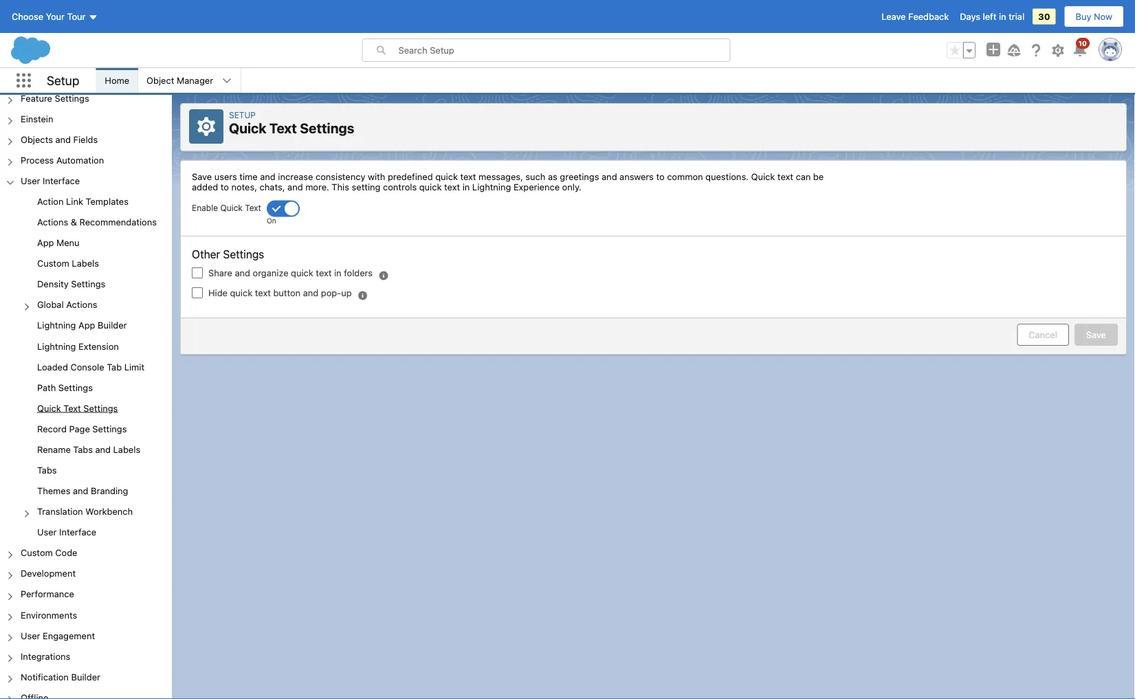 Task type: vqa. For each thing, say whether or not it's contained in the screenshot.
Quick within The Setup Quick Text Settings
yes



Task type: describe. For each thing, give the bounding box(es) containing it.
settings up 'record page settings' tree item
[[83, 403, 118, 413]]

as
[[548, 172, 557, 182]]

lightning for lightning app builder
[[37, 320, 76, 330]]

menu
[[56, 237, 80, 248]]

user engagement link
[[21, 630, 95, 643]]

text for enable quick text
[[245, 203, 261, 213]]

quick down the notes,
[[220, 203, 243, 213]]

manager
[[177, 75, 213, 86]]

more.
[[305, 182, 329, 192]]

custom code link
[[21, 548, 77, 560]]

days
[[960, 11, 980, 22]]

settings up quick text settings
[[58, 382, 93, 393]]

1 vertical spatial user interface link
[[37, 527, 96, 539]]

app menu link
[[37, 237, 80, 250]]

0 vertical spatial user
[[21, 175, 40, 186]]

actions & recommendations link
[[37, 217, 157, 229]]

custom code
[[21, 548, 77, 558]]

console
[[70, 362, 104, 372]]

branding
[[91, 486, 128, 496]]

feedback
[[908, 11, 949, 22]]

feature settings
[[21, 93, 89, 103]]

performance link
[[21, 589, 74, 601]]

1 vertical spatial actions
[[66, 299, 97, 310]]

quick inside save users time and increase consistency with predefined quick text messages, such as greetings and answers to common questions. quick text can be added to notes, chats, and more. this setting controls quick text in lightning experience only.
[[751, 172, 775, 182]]

development link
[[21, 568, 76, 581]]

choose your tour
[[12, 11, 86, 22]]

home
[[105, 75, 129, 86]]

themes
[[37, 486, 70, 496]]

einstein link
[[21, 113, 53, 126]]

text for setup quick text settings
[[269, 120, 297, 136]]

einstein
[[21, 113, 53, 124]]

development
[[21, 568, 76, 579]]

10
[[1079, 39, 1087, 47]]

quick text settings link
[[37, 403, 118, 415]]

templates
[[86, 196, 128, 206]]

settings inside setup quick text settings
[[300, 120, 354, 136]]

settings inside tree item
[[92, 424, 127, 434]]

global actions
[[37, 299, 97, 310]]

settings down custom labels link
[[71, 279, 105, 289]]

save button
[[1075, 324, 1118, 346]]

chats,
[[260, 182, 285, 192]]

1 vertical spatial tabs
[[37, 465, 57, 475]]

buy now
[[1076, 11, 1112, 22]]

share
[[208, 268, 232, 278]]

link
[[66, 196, 83, 206]]

increase
[[278, 172, 313, 182]]

notes,
[[231, 182, 257, 192]]

feature settings link
[[21, 93, 89, 105]]

and left answers
[[602, 172, 617, 182]]

answers
[[620, 172, 654, 182]]

setup for setup
[[47, 73, 79, 88]]

and right the time
[[260, 172, 276, 182]]

1 horizontal spatial labels
[[113, 444, 140, 455]]

cancel button
[[1017, 324, 1069, 346]]

group containing action link templates
[[0, 192, 172, 544]]

0 horizontal spatial labels
[[72, 258, 99, 268]]

automation
[[56, 155, 104, 165]]

1 vertical spatial builder
[[71, 672, 100, 682]]

days left in trial
[[960, 11, 1025, 22]]

setup for setup quick text settings
[[229, 110, 256, 120]]

path settings link
[[37, 382, 93, 395]]

save for save
[[1086, 330, 1106, 340]]

0 vertical spatial interface
[[43, 175, 80, 186]]

left
[[983, 11, 996, 22]]

folders
[[344, 268, 373, 278]]

builder inside group
[[98, 320, 127, 330]]

leave
[[882, 11, 906, 22]]

setting
[[352, 182, 381, 192]]

0 horizontal spatial to
[[221, 182, 229, 192]]

notification
[[21, 672, 69, 682]]

leave feedback
[[882, 11, 949, 22]]

enable quick text
[[192, 203, 261, 213]]

this
[[332, 182, 349, 192]]

predefined
[[388, 172, 433, 182]]

path settings
[[37, 382, 93, 393]]

consistency
[[316, 172, 365, 182]]

tour
[[67, 11, 86, 22]]

questions.
[[706, 172, 749, 182]]

action
[[37, 196, 64, 206]]

can
[[796, 172, 811, 182]]

now
[[1094, 11, 1112, 22]]

density settings
[[37, 279, 105, 289]]

objects
[[21, 134, 53, 144]]

controls
[[383, 182, 417, 192]]

user interface tree item
[[0, 171, 172, 544]]

trial
[[1009, 11, 1025, 22]]

messages,
[[479, 172, 523, 182]]

added
[[192, 182, 218, 192]]

custom labels link
[[37, 258, 99, 271]]

text inside group
[[63, 403, 81, 413]]

2 vertical spatial in
[[334, 268, 341, 278]]

user inside user engagement link
[[21, 630, 40, 641]]

density settings link
[[37, 279, 105, 291]]

up
[[341, 288, 352, 298]]

path
[[37, 382, 56, 393]]

other settings
[[192, 248, 264, 261]]

feature
[[21, 93, 52, 103]]

environments
[[21, 610, 77, 620]]

0 vertical spatial user interface link
[[21, 175, 80, 188]]

loaded console tab limit link
[[37, 362, 144, 374]]

quick right controls on the top of the page
[[419, 182, 442, 192]]

1 horizontal spatial group
[[947, 42, 976, 58]]

user engagement
[[21, 630, 95, 641]]



Task type: locate. For each thing, give the bounding box(es) containing it.
your
[[46, 11, 65, 22]]

1 vertical spatial in
[[462, 182, 470, 192]]

settings
[[55, 93, 89, 103], [300, 120, 354, 136], [223, 248, 264, 261], [71, 279, 105, 289], [58, 382, 93, 393], [83, 403, 118, 413], [92, 424, 127, 434]]

lightning extension
[[37, 341, 119, 351]]

experience
[[514, 182, 560, 192]]

tabs up themes
[[37, 465, 57, 475]]

1 horizontal spatial to
[[656, 172, 665, 182]]

save inside button
[[1086, 330, 1106, 340]]

Search Setup text field
[[398, 39, 730, 61]]

0 horizontal spatial tabs
[[37, 465, 57, 475]]

1 vertical spatial custom
[[21, 548, 53, 558]]

setup inside setup quick text settings
[[229, 110, 256, 120]]

quick down path
[[37, 403, 61, 413]]

0 vertical spatial labels
[[72, 258, 99, 268]]

button
[[273, 288, 301, 298]]

0 vertical spatial setup
[[47, 73, 79, 88]]

0 horizontal spatial save
[[192, 172, 212, 182]]

group
[[947, 42, 976, 58], [0, 192, 172, 544]]

user interface up code
[[37, 527, 96, 537]]

user
[[21, 175, 40, 186], [37, 527, 57, 537], [21, 630, 40, 641]]

0 vertical spatial builder
[[98, 320, 127, 330]]

2 vertical spatial text
[[63, 403, 81, 413]]

2 vertical spatial user
[[21, 630, 40, 641]]

custom for custom labels
[[37, 258, 69, 268]]

quick right predefined
[[435, 172, 458, 182]]

actions & recommendations
[[37, 217, 157, 227]]

page
[[69, 424, 90, 434]]

app
[[37, 237, 54, 248], [78, 320, 95, 330]]

0 vertical spatial save
[[192, 172, 212, 182]]

and left more.
[[287, 182, 303, 192]]

rename tabs and labels
[[37, 444, 140, 455]]

2 horizontal spatial in
[[999, 11, 1006, 22]]

translation
[[37, 506, 83, 517]]

1 horizontal spatial save
[[1086, 330, 1106, 340]]

0 vertical spatial in
[[999, 11, 1006, 22]]

and
[[55, 134, 71, 144], [260, 172, 276, 182], [602, 172, 617, 182], [287, 182, 303, 192], [235, 268, 250, 278], [303, 288, 318, 298], [95, 444, 111, 455], [73, 486, 88, 496]]

global actions link
[[37, 299, 97, 312]]

themes and branding link
[[37, 486, 128, 498]]

1 horizontal spatial app
[[78, 320, 95, 330]]

in left messages,
[[462, 182, 470, 192]]

hide
[[208, 288, 228, 298]]

app up lightning extension
[[78, 320, 95, 330]]

in left folders
[[334, 268, 341, 278]]

and up process automation
[[55, 134, 71, 144]]

translation workbench link
[[37, 506, 133, 519]]

save inside save users time and increase consistency with predefined quick text messages, such as greetings and answers to common questions. quick text can be added to notes, chats, and more. this setting controls quick text in lightning experience only.
[[192, 172, 212, 182]]

fields
[[73, 134, 98, 144]]

2 horizontal spatial text
[[269, 120, 297, 136]]

text up pop-
[[316, 268, 332, 278]]

interface down the process automation link
[[43, 175, 80, 186]]

lightning down global
[[37, 320, 76, 330]]

0 vertical spatial text
[[269, 120, 297, 136]]

pop-
[[321, 288, 341, 298]]

custom down app menu link
[[37, 258, 69, 268]]

custom labels
[[37, 258, 99, 268]]

actions up lightning app builder
[[66, 299, 97, 310]]

save for save users time and increase consistency with predefined quick text messages, such as greetings and answers to common questions. quick text can be added to notes, chats, and more. this setting controls quick text in lightning experience only.
[[192, 172, 212, 182]]

lightning for lightning extension
[[37, 341, 76, 351]]

lightning left experience
[[472, 182, 511, 192]]

in inside save users time and increase consistency with predefined quick text messages, such as greetings and answers to common questions. quick text can be added to notes, chats, and more. this setting controls quick text in lightning experience only.
[[462, 182, 470, 192]]

and left pop-
[[303, 288, 318, 298]]

quick right hide in the top of the page
[[230, 288, 252, 298]]

0 vertical spatial group
[[947, 42, 976, 58]]

builder right notification
[[71, 672, 100, 682]]

text down organize
[[255, 288, 271, 298]]

organize
[[253, 268, 288, 278]]

custom inside group
[[37, 258, 69, 268]]

hide quick text button and pop-up
[[208, 288, 352, 298]]

user interface link
[[21, 175, 80, 188], [37, 527, 96, 539]]

settings up share
[[223, 248, 264, 261]]

record page settings tree item
[[0, 419, 172, 440]]

tabs
[[73, 444, 93, 455], [37, 465, 57, 475]]

0 horizontal spatial text
[[63, 403, 81, 413]]

0 horizontal spatial setup
[[47, 73, 79, 88]]

user interface for the topmost "user interface" link
[[21, 175, 80, 186]]

1 vertical spatial user
[[37, 527, 57, 537]]

&
[[71, 217, 77, 227]]

to left the notes,
[[221, 182, 229, 192]]

and up translation workbench
[[73, 486, 88, 496]]

0 vertical spatial app
[[37, 237, 54, 248]]

quick
[[435, 172, 458, 182], [419, 182, 442, 192], [291, 268, 313, 278], [230, 288, 252, 298]]

share and organize quick text in folders
[[208, 268, 373, 278]]

user interface
[[21, 175, 80, 186], [37, 527, 96, 537]]

labels up density settings
[[72, 258, 99, 268]]

app left menu
[[37, 237, 54, 248]]

text down path settings link
[[63, 403, 81, 413]]

translation workbench
[[37, 506, 133, 517]]

tab
[[107, 362, 122, 372]]

user interface up the action
[[21, 175, 80, 186]]

0 vertical spatial custom
[[37, 258, 69, 268]]

time
[[239, 172, 258, 182]]

1 vertical spatial interface
[[59, 527, 96, 537]]

30
[[1038, 11, 1050, 22]]

0 vertical spatial tabs
[[73, 444, 93, 455]]

builder up "extension"
[[98, 320, 127, 330]]

user interface link up the action
[[21, 175, 80, 188]]

leave feedback link
[[882, 11, 949, 22]]

recommendations
[[79, 217, 157, 227]]

record page settings
[[37, 424, 127, 434]]

1 vertical spatial labels
[[113, 444, 140, 455]]

action link templates
[[37, 196, 128, 206]]

tabs link
[[37, 465, 57, 477]]

text up increase
[[269, 120, 297, 136]]

user interface for the bottommost "user interface" link
[[37, 527, 96, 537]]

workbench
[[85, 506, 133, 517]]

cancel
[[1029, 330, 1057, 340]]

rename tabs and labels link
[[37, 444, 140, 457]]

builder
[[98, 320, 127, 330], [71, 672, 100, 682]]

process automation link
[[21, 155, 104, 167]]

app menu
[[37, 237, 80, 248]]

quick up button at top left
[[291, 268, 313, 278]]

settings up consistency
[[300, 120, 354, 136]]

2 vertical spatial lightning
[[37, 341, 76, 351]]

custom inside "link"
[[21, 548, 53, 558]]

quick inside setup quick text settings
[[229, 120, 266, 136]]

loaded console tab limit
[[37, 362, 144, 372]]

to
[[656, 172, 665, 182], [221, 182, 229, 192]]

1 horizontal spatial text
[[245, 203, 261, 213]]

text left messages,
[[460, 172, 476, 182]]

0 horizontal spatial group
[[0, 192, 172, 544]]

limit
[[124, 362, 144, 372]]

settings up rename tabs and labels in the left bottom of the page
[[92, 424, 127, 434]]

user up integrations
[[21, 630, 40, 641]]

quick text settings
[[37, 403, 118, 413]]

text
[[460, 172, 476, 182], [778, 172, 793, 182], [444, 182, 460, 192], [316, 268, 332, 278], [255, 288, 271, 298]]

quick down setup link
[[229, 120, 266, 136]]

code
[[55, 548, 77, 558]]

1 horizontal spatial in
[[462, 182, 470, 192]]

interface down translation workbench link at the left of page
[[59, 527, 96, 537]]

text inside setup quick text settings
[[269, 120, 297, 136]]

buy
[[1076, 11, 1091, 22]]

labels up branding
[[113, 444, 140, 455]]

setup up the time
[[229, 110, 256, 120]]

save users time and increase consistency with predefined quick text messages, such as greetings and answers to common questions. quick text can be added to notes, chats, and more. this setting controls quick text in lightning experience only.
[[192, 172, 824, 192]]

tabs down record page settings link
[[73, 444, 93, 455]]

lightning up loaded
[[37, 341, 76, 351]]

and down 'record page settings' tree item
[[95, 444, 111, 455]]

setup link
[[229, 110, 256, 120]]

quick
[[229, 120, 266, 136], [751, 172, 775, 182], [220, 203, 243, 213], [37, 403, 61, 413]]

quick right questions.
[[751, 172, 775, 182]]

enable
[[192, 203, 218, 213]]

custom up development
[[21, 548, 53, 558]]

10 button
[[1072, 38, 1090, 58]]

1 vertical spatial save
[[1086, 330, 1106, 340]]

object manager
[[147, 75, 213, 86]]

lightning extension link
[[37, 341, 119, 353]]

user interface link up code
[[37, 527, 96, 539]]

to right answers
[[656, 172, 665, 182]]

lightning app builder
[[37, 320, 127, 330]]

actions down the action
[[37, 217, 68, 227]]

action link templates link
[[37, 196, 128, 209]]

setup up 'feature settings' on the top
[[47, 73, 79, 88]]

1 vertical spatial text
[[245, 203, 261, 213]]

0 vertical spatial user interface
[[21, 175, 80, 186]]

1 vertical spatial setup
[[229, 110, 256, 120]]

settings right feature
[[55, 93, 89, 103]]

in right left
[[999, 11, 1006, 22]]

and right share
[[235, 268, 250, 278]]

notification builder link
[[21, 672, 100, 684]]

save right the cancel button
[[1086, 330, 1106, 340]]

lightning inside save users time and increase consistency with predefined quick text messages, such as greetings and answers to common questions. quick text can be added to notes, chats, and more. this setting controls quick text in lightning experience only.
[[472, 182, 511, 192]]

0 horizontal spatial in
[[334, 268, 341, 278]]

1 vertical spatial group
[[0, 192, 172, 544]]

save left users
[[192, 172, 212, 182]]

1 vertical spatial lightning
[[37, 320, 76, 330]]

loaded
[[37, 362, 68, 372]]

user down the process
[[21, 175, 40, 186]]

greetings
[[560, 172, 599, 182]]

process automation
[[21, 155, 104, 165]]

1 vertical spatial user interface
[[37, 527, 96, 537]]

custom for custom code
[[21, 548, 53, 558]]

1 horizontal spatial tabs
[[73, 444, 93, 455]]

custom
[[37, 258, 69, 268], [21, 548, 53, 558]]

lightning inside 'link'
[[37, 341, 76, 351]]

buy now button
[[1064, 6, 1124, 28]]

integrations
[[21, 651, 70, 661]]

record
[[37, 424, 67, 434]]

1 vertical spatial app
[[78, 320, 95, 330]]

choose
[[12, 11, 43, 22]]

interface
[[43, 175, 80, 186], [59, 527, 96, 537]]

text right predefined
[[444, 182, 460, 192]]

object
[[147, 75, 174, 86]]

quick inside group
[[37, 403, 61, 413]]

text down the notes,
[[245, 203, 261, 213]]

setup quick text settings
[[229, 110, 354, 136]]

0 vertical spatial lightning
[[472, 182, 511, 192]]

user up 'custom code'
[[37, 527, 57, 537]]

object manager link
[[138, 68, 221, 93]]

1 horizontal spatial setup
[[229, 110, 256, 120]]

0 vertical spatial actions
[[37, 217, 68, 227]]

only.
[[562, 182, 581, 192]]

text left can
[[778, 172, 793, 182]]

0 horizontal spatial app
[[37, 237, 54, 248]]

density
[[37, 279, 69, 289]]



